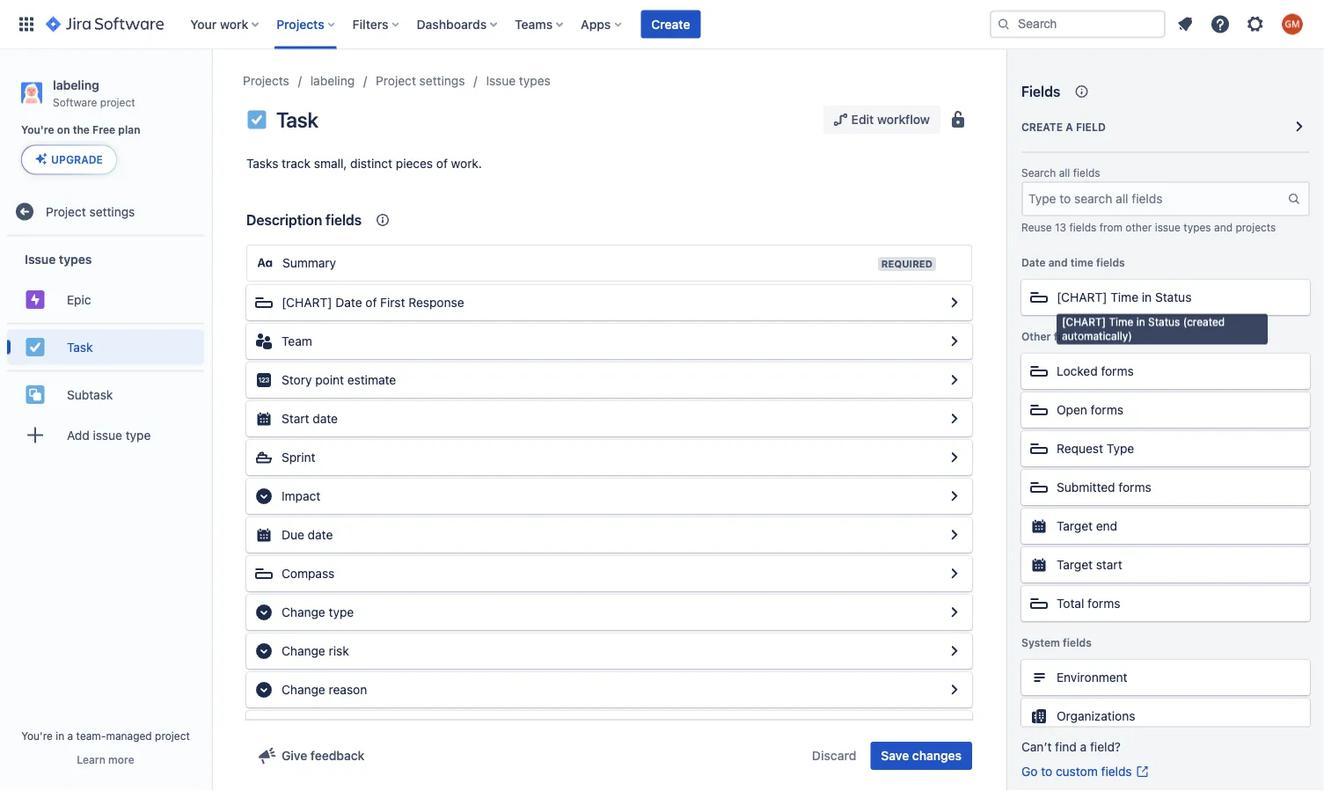 Task type: vqa. For each thing, say whether or not it's contained in the screenshot.
Learn
yes



Task type: locate. For each thing, give the bounding box(es) containing it.
forms for locked forms
[[1101, 364, 1134, 378]]

issue right other
[[1155, 221, 1181, 233]]

project settings link down dashboards
[[376, 70, 465, 92]]

of left first
[[365, 295, 377, 310]]

banner containing your work
[[0, 0, 1324, 49]]

point
[[315, 373, 344, 387]]

1 vertical spatial date
[[308, 527, 333, 542]]

issue down primary element
[[486, 73, 516, 88]]

0 horizontal spatial of
[[365, 295, 377, 310]]

0 vertical spatial type
[[126, 428, 151, 442]]

projects inside popup button
[[276, 17, 324, 31]]

date down reuse
[[1022, 256, 1046, 268]]

start
[[282, 411, 309, 426]]

group
[[7, 236, 204, 463]]

0 vertical spatial target
[[1057, 519, 1093, 533]]

issue right add
[[93, 428, 122, 442]]

and
[[1214, 221, 1233, 233], [1049, 256, 1068, 268]]

open field configuration image for date
[[944, 292, 965, 313]]

issue inside issue types link
[[486, 73, 516, 88]]

target inside target end button
[[1057, 519, 1093, 533]]

forms inside submitted forms button
[[1119, 480, 1152, 494]]

task inside group
[[67, 340, 93, 354]]

managed
[[106, 729, 152, 742]]

forms right the open
[[1091, 403, 1124, 417]]

labeling
[[310, 73, 355, 88], [53, 77, 99, 92]]

change reason button
[[246, 672, 972, 707]]

1 open field configuration image from the top
[[944, 370, 965, 391]]

locked forms
[[1057, 364, 1134, 378]]

issue up epic link
[[25, 252, 56, 266]]

add issue type button
[[7, 417, 204, 453]]

you're for you're on the free plan
[[21, 124, 54, 136]]

0 vertical spatial status
[[1155, 290, 1192, 304]]

5 open field configuration image from the top
[[944, 641, 965, 662]]

you're on the free plan
[[21, 124, 140, 136]]

1 horizontal spatial of
[[436, 156, 448, 171]]

1 vertical spatial type
[[329, 605, 354, 619]]

open field configuration image inside change reason button
[[944, 679, 965, 700]]

1 vertical spatial change
[[282, 644, 325, 658]]

project settings link down upgrade
[[7, 194, 204, 229]]

[chart] inside [chart] time in status (created automatically)
[[1062, 317, 1106, 329]]

of inside button
[[365, 295, 377, 310]]

response
[[408, 295, 464, 310]]

0 vertical spatial issue types
[[486, 73, 551, 88]]

change inside button
[[282, 682, 325, 697]]

0 horizontal spatial a
[[67, 729, 73, 742]]

reuse 13 fields from other issue types and projects
[[1022, 221, 1276, 233]]

all
[[1059, 167, 1070, 179]]

a right the find
[[1080, 740, 1087, 754]]

4 open field configuration image from the top
[[944, 524, 965, 546]]

start date
[[282, 411, 338, 426]]

[chart] up automatically)
[[1062, 317, 1106, 329]]

open field configuration image
[[944, 292, 965, 313], [944, 331, 965, 352], [944, 408, 965, 429], [944, 602, 965, 623], [944, 641, 965, 662]]

labeling up software
[[53, 77, 99, 92]]

free
[[92, 124, 115, 136]]

help image
[[1210, 14, 1231, 35]]

labeling inside labeling software project
[[53, 77, 99, 92]]

2 vertical spatial change
[[282, 682, 325, 697]]

forms inside "open forms" button
[[1091, 403, 1124, 417]]

project inside labeling software project
[[100, 96, 135, 108]]

projects up labeling "link"
[[276, 17, 324, 31]]

date left first
[[335, 295, 362, 310]]

issue type icon image
[[246, 109, 267, 130]]

target for target end
[[1057, 519, 1093, 533]]

in for [chart] time in status
[[1142, 290, 1152, 304]]

date inside button
[[308, 527, 333, 542]]

time inside [chart] time in status button
[[1111, 290, 1139, 304]]

create down fields
[[1022, 121, 1063, 133]]

1 horizontal spatial settings
[[419, 73, 465, 88]]

atlas project status button
[[246, 711, 972, 746]]

forms right total
[[1088, 596, 1120, 611]]

0 vertical spatial create
[[651, 17, 690, 31]]

1 vertical spatial of
[[365, 295, 377, 310]]

1 vertical spatial task
[[67, 340, 93, 354]]

date right "due"
[[308, 527, 333, 542]]

workflow
[[877, 112, 930, 127]]

dashboards button
[[411, 10, 504, 38]]

2 open field configuration image from the top
[[944, 331, 965, 352]]

target inside 'target start' button
[[1057, 557, 1093, 572]]

fields right system
[[1063, 636, 1092, 648]]

total
[[1057, 596, 1084, 611]]

settings down dashboards
[[419, 73, 465, 88]]

project up feedback
[[313, 721, 353, 736]]

2 horizontal spatial project
[[313, 721, 353, 736]]

0 vertical spatial in
[[1142, 290, 1152, 304]]

1 horizontal spatial types
[[519, 73, 551, 88]]

2 you're from the top
[[21, 729, 53, 742]]

type up risk
[[329, 605, 354, 619]]

change up atlas
[[282, 682, 325, 697]]

system fields
[[1022, 636, 1092, 648]]

1 vertical spatial issue
[[25, 252, 56, 266]]

open field configuration image inside sprint button
[[944, 447, 965, 468]]

save changes
[[881, 748, 962, 763]]

project down upgrade button
[[46, 204, 86, 219]]

1 open field configuration image from the top
[[944, 292, 965, 313]]

2 horizontal spatial types
[[1184, 221, 1211, 233]]

open field configuration image inside the story point estimate button
[[944, 370, 965, 391]]

target left start
[[1057, 557, 1093, 572]]

plan
[[118, 124, 140, 136]]

project settings down upgrade
[[46, 204, 135, 219]]

search all fields
[[1022, 167, 1100, 179]]

in left team- on the bottom left of the page
[[56, 729, 64, 742]]

types inside group
[[59, 252, 92, 266]]

3 open field configuration image from the top
[[944, 486, 965, 507]]

[chart] for [chart] date of first response
[[282, 295, 332, 310]]

time up [chart] time in status (created automatically)
[[1111, 290, 1139, 304]]

1 vertical spatial status
[[1148, 317, 1180, 329]]

0 vertical spatial issue
[[486, 73, 516, 88]]

total forms button
[[1022, 586, 1310, 621]]

forms down automatically)
[[1101, 364, 1134, 378]]

1 you're from the top
[[21, 124, 54, 136]]

settings image
[[1245, 14, 1266, 35]]

change inside button
[[282, 644, 325, 658]]

add issue type image
[[25, 424, 46, 446]]

1 horizontal spatial issue
[[486, 73, 516, 88]]

project
[[100, 96, 135, 108], [313, 721, 353, 736], [155, 729, 190, 742]]

type inside change type 'button'
[[329, 605, 354, 619]]

change risk button
[[246, 634, 972, 669]]

task down epic
[[67, 340, 93, 354]]

2 target from the top
[[1057, 557, 1093, 572]]

open forms button
[[1022, 392, 1310, 428]]

forms for submitted forms
[[1119, 480, 1152, 494]]

create a field
[[1022, 121, 1106, 133]]

0 vertical spatial time
[[1111, 290, 1139, 304]]

1 vertical spatial target
[[1057, 557, 1093, 572]]

1 target from the top
[[1057, 519, 1093, 533]]

team button
[[246, 324, 972, 359]]

open field configuration image for impact
[[944, 486, 965, 507]]

target end button
[[1022, 509, 1310, 544]]

0 vertical spatial project settings link
[[376, 70, 465, 92]]

fields left "this link will be opened in a new tab" icon
[[1101, 764, 1132, 779]]

change for change reason
[[282, 682, 325, 697]]

search
[[1022, 167, 1056, 179]]

open field configuration image inside impact button
[[944, 486, 965, 507]]

Type to search all fields text field
[[1023, 183, 1287, 215]]

project settings down dashboards
[[376, 73, 465, 88]]

labeling down the projects popup button
[[310, 73, 355, 88]]

1 change from the top
[[282, 605, 325, 619]]

0 vertical spatial projects
[[276, 17, 324, 31]]

0 vertical spatial change
[[282, 605, 325, 619]]

0 horizontal spatial create
[[651, 17, 690, 31]]

0 vertical spatial you're
[[21, 124, 54, 136]]

forms inside locked forms button
[[1101, 364, 1134, 378]]

find
[[1055, 740, 1077, 754]]

epic
[[67, 292, 91, 307]]

3 change from the top
[[282, 682, 325, 697]]

can't find a field?
[[1022, 740, 1121, 754]]

status
[[1155, 290, 1192, 304], [1148, 317, 1180, 329]]

open field configuration image inside change type 'button'
[[944, 602, 965, 623]]

Search field
[[990, 10, 1166, 38]]

and left time
[[1049, 256, 1068, 268]]

0 vertical spatial task
[[276, 107, 318, 132]]

2 change from the top
[[282, 644, 325, 658]]

give feedback button
[[246, 742, 375, 770]]

7 open field configuration image from the top
[[944, 718, 965, 739]]

submitted
[[1057, 480, 1115, 494]]

1 horizontal spatial create
[[1022, 121, 1063, 133]]

0 horizontal spatial issue
[[93, 428, 122, 442]]

create right apps popup button on the top of the page
[[651, 17, 690, 31]]

project right managed
[[155, 729, 190, 742]]

this link will be opened in a new tab image
[[1136, 765, 1150, 779]]

learn more button
[[77, 752, 134, 766]]

type
[[126, 428, 151, 442], [329, 605, 354, 619]]

settings down upgrade
[[89, 204, 135, 219]]

0 horizontal spatial task
[[67, 340, 93, 354]]

task right issue type icon
[[276, 107, 318, 132]]

projects
[[276, 17, 324, 31], [243, 73, 289, 88]]

1 vertical spatial projects
[[243, 73, 289, 88]]

end
[[1096, 519, 1118, 533]]

5 open field configuration image from the top
[[944, 563, 965, 584]]

banner
[[0, 0, 1324, 49]]

1 vertical spatial date
[[335, 295, 362, 310]]

open forms
[[1057, 403, 1124, 417]]

open field configuration image inside [chart] date of first response button
[[944, 292, 965, 313]]

forms down type
[[1119, 480, 1152, 494]]

[chart] time in status (created automatically) tooltip
[[1057, 315, 1268, 346]]

time inside [chart] time in status (created automatically)
[[1109, 317, 1134, 329]]

teams
[[515, 17, 553, 31]]

1 horizontal spatial and
[[1214, 221, 1233, 233]]

change
[[282, 605, 325, 619], [282, 644, 325, 658], [282, 682, 325, 697]]

issue
[[486, 73, 516, 88], [25, 252, 56, 266]]

0 horizontal spatial labeling
[[53, 77, 99, 92]]

changes
[[912, 748, 962, 763]]

create inside 'button'
[[651, 17, 690, 31]]

1 vertical spatial issue types
[[25, 252, 92, 266]]

6 open field configuration image from the top
[[944, 679, 965, 700]]

work.
[[451, 156, 482, 171]]

0 horizontal spatial date
[[335, 295, 362, 310]]

request
[[1057, 441, 1103, 456]]

0 horizontal spatial project
[[46, 204, 86, 219]]

issue types down teams
[[486, 73, 551, 88]]

open field configuration image for risk
[[944, 641, 965, 662]]

a left team- on the bottom left of the page
[[67, 729, 73, 742]]

1 vertical spatial issue
[[93, 428, 122, 442]]

13
[[1055, 221, 1067, 233]]

0 horizontal spatial types
[[59, 252, 92, 266]]

open field configuration image inside compass button
[[944, 563, 965, 584]]

epic link
[[7, 282, 204, 317]]

pieces
[[396, 156, 433, 171]]

labeling software project
[[53, 77, 135, 108]]

1 vertical spatial time
[[1109, 317, 1134, 329]]

in down [chart] time in status
[[1137, 317, 1145, 329]]

0 horizontal spatial settings
[[89, 204, 135, 219]]

status up [chart] time in status (created automatically) tooltip
[[1155, 290, 1192, 304]]

change down compass
[[282, 605, 325, 619]]

status inside [chart] time in status (created automatically)
[[1148, 317, 1180, 329]]

compass
[[282, 566, 335, 581]]

in inside button
[[1142, 290, 1152, 304]]

[chart] time in status button
[[1022, 280, 1310, 315]]

fields
[[1073, 167, 1100, 179], [326, 212, 362, 228], [1070, 221, 1097, 233], [1096, 256, 1125, 268], [1054, 330, 1083, 342], [1063, 636, 1092, 648], [1101, 764, 1132, 779]]

[chart] down time
[[1057, 290, 1107, 304]]

in inside [chart] time in status (created automatically)
[[1137, 317, 1145, 329]]

open field configuration image inside due date button
[[944, 524, 965, 546]]

types down teams
[[519, 73, 551, 88]]

0 vertical spatial date
[[1022, 256, 1046, 268]]

sidebar navigation image
[[192, 70, 231, 106]]

teams button
[[510, 10, 570, 38]]

4 open field configuration image from the top
[[944, 602, 965, 623]]

project up plan
[[100, 96, 135, 108]]

apps button
[[576, 10, 629, 38]]

issue types inside group
[[25, 252, 92, 266]]

story
[[282, 373, 312, 387]]

1 vertical spatial create
[[1022, 121, 1063, 133]]

1 horizontal spatial date
[[1022, 256, 1046, 268]]

request type
[[1057, 441, 1134, 456]]

0 horizontal spatial issue types
[[25, 252, 92, 266]]

type down subtask link
[[126, 428, 151, 442]]

time for [chart] time in status
[[1111, 290, 1139, 304]]

forms
[[1101, 364, 1134, 378], [1091, 403, 1124, 417], [1119, 480, 1152, 494], [1088, 596, 1120, 611]]

1 horizontal spatial issue types
[[486, 73, 551, 88]]

jira software image
[[46, 14, 164, 35], [46, 14, 164, 35]]

date inside 'button'
[[313, 411, 338, 426]]

target left end at the bottom right
[[1057, 519, 1093, 533]]

you're left on
[[21, 124, 54, 136]]

give
[[282, 748, 307, 763]]

0 horizontal spatial type
[[126, 428, 151, 442]]

impact
[[282, 489, 321, 503]]

0 horizontal spatial and
[[1049, 256, 1068, 268]]

task group
[[7, 322, 204, 370]]

status down [chart] time in status button
[[1148, 317, 1180, 329]]

[chart]
[[1057, 290, 1107, 304], [282, 295, 332, 310], [1062, 317, 1106, 329]]

[chart] date of first response
[[282, 295, 464, 310]]

estimate
[[347, 373, 396, 387]]

0 horizontal spatial project
[[100, 96, 135, 108]]

fields right all
[[1073, 167, 1100, 179]]

0 vertical spatial types
[[519, 73, 551, 88]]

issue types for issue types link
[[486, 73, 551, 88]]

your work
[[190, 17, 248, 31]]

in up [chart] time in status (created automatically)
[[1142, 290, 1152, 304]]

0 vertical spatial of
[[436, 156, 448, 171]]

change type button
[[246, 595, 972, 630]]

date
[[1022, 256, 1046, 268], [335, 295, 362, 310]]

more information about the context fields image
[[372, 209, 393, 231]]

1 horizontal spatial task
[[276, 107, 318, 132]]

0 vertical spatial project
[[376, 73, 416, 88]]

types up epic
[[59, 252, 92, 266]]

a left field
[[1066, 121, 1073, 133]]

open field configuration image inside start date 'button'
[[944, 408, 965, 429]]

change inside 'button'
[[282, 605, 325, 619]]

small,
[[314, 156, 347, 171]]

change type
[[282, 605, 354, 619]]

and left the projects on the top of the page
[[1214, 221, 1233, 233]]

projects up issue type icon
[[243, 73, 289, 88]]

open field configuration image
[[944, 370, 965, 391], [944, 447, 965, 468], [944, 486, 965, 507], [944, 524, 965, 546], [944, 563, 965, 584], [944, 679, 965, 700], [944, 718, 965, 739]]

0 horizontal spatial project settings
[[46, 204, 135, 219]]

status inside button
[[1155, 290, 1192, 304]]

1 horizontal spatial a
[[1066, 121, 1073, 133]]

1 horizontal spatial type
[[329, 605, 354, 619]]

0 vertical spatial issue
[[1155, 221, 1181, 233]]

appswitcher icon image
[[16, 14, 37, 35]]

open field configuration image inside atlas project status button
[[944, 718, 965, 739]]

go
[[1022, 764, 1038, 779]]

1 vertical spatial in
[[1137, 317, 1145, 329]]

2 horizontal spatial a
[[1080, 740, 1087, 754]]

1 horizontal spatial project settings link
[[376, 70, 465, 92]]

1 vertical spatial you're
[[21, 729, 53, 742]]

date right start
[[313, 411, 338, 426]]

types down type to search all fields text field
[[1184, 221, 1211, 233]]

open field configuration image for sprint
[[944, 447, 965, 468]]

0 vertical spatial date
[[313, 411, 338, 426]]

tasks
[[246, 156, 278, 171]]

0 vertical spatial project settings
[[376, 73, 465, 88]]

create
[[651, 17, 690, 31], [1022, 121, 1063, 133]]

issue types up epic
[[25, 252, 92, 266]]

2 open field configuration image from the top
[[944, 447, 965, 468]]

1 horizontal spatial issue
[[1155, 221, 1181, 233]]

change left risk
[[282, 644, 325, 658]]

time for [chart] time in status (created automatically)
[[1109, 317, 1134, 329]]

change for change risk
[[282, 644, 325, 658]]

2 vertical spatial types
[[59, 252, 92, 266]]

open field configuration image inside change risk button
[[944, 641, 965, 662]]

date for due date
[[308, 527, 333, 542]]

you're left team- on the bottom left of the page
[[21, 729, 53, 742]]

1 horizontal spatial labeling
[[310, 73, 355, 88]]

3 open field configuration image from the top
[[944, 408, 965, 429]]

forms inside total forms button
[[1088, 596, 1120, 611]]

1 vertical spatial project settings link
[[7, 194, 204, 229]]

projects
[[1236, 221, 1276, 233]]

1 vertical spatial types
[[1184, 221, 1211, 233]]

of left the work.
[[436, 156, 448, 171]]

project down filters dropdown button on the left top of page
[[376, 73, 416, 88]]

[chart] down summary
[[282, 295, 332, 310]]

[chart] for [chart] time in status (created automatically)
[[1062, 317, 1106, 329]]

time down [chart] time in status
[[1109, 317, 1134, 329]]

description
[[246, 212, 322, 228]]



Task type: describe. For each thing, give the bounding box(es) containing it.
projects button
[[271, 10, 342, 38]]

1 vertical spatial project settings
[[46, 204, 135, 219]]

subtask
[[67, 387, 113, 402]]

no restrictions image
[[948, 109, 969, 130]]

on
[[57, 124, 70, 136]]

1 horizontal spatial project
[[155, 729, 190, 742]]

status for [chart] time in status (created automatically)
[[1148, 317, 1180, 329]]

open field configuration image for due date
[[944, 524, 965, 546]]

target end
[[1057, 519, 1118, 533]]

status
[[356, 721, 391, 736]]

organizations button
[[1022, 699, 1310, 734]]

open field configuration image for change reason
[[944, 679, 965, 700]]

primary element
[[11, 0, 990, 49]]

you're in a team-managed project
[[21, 729, 190, 742]]

type inside add issue type "button"
[[126, 428, 151, 442]]

forms for total forms
[[1088, 596, 1120, 611]]

create for create
[[651, 17, 690, 31]]

fields right other
[[1054, 330, 1083, 342]]

learn
[[77, 753, 105, 766]]

custom
[[1056, 764, 1098, 779]]

tasks track small, distinct pieces of work.
[[246, 156, 482, 171]]

summary
[[282, 256, 336, 270]]

fields right 13
[[1070, 221, 1097, 233]]

labeling link
[[310, 70, 355, 92]]

(created
[[1183, 317, 1225, 329]]

track
[[282, 156, 311, 171]]

1 vertical spatial project
[[46, 204, 86, 219]]

submitted forms
[[1057, 480, 1152, 494]]

search image
[[997, 17, 1011, 31]]

projects for the projects popup button
[[276, 17, 324, 31]]

time
[[1071, 256, 1094, 268]]

open field configuration image for date
[[944, 408, 965, 429]]

open
[[1057, 403, 1087, 417]]

0 vertical spatial and
[[1214, 221, 1233, 233]]

your profile and settings image
[[1282, 14, 1303, 35]]

change risk
[[282, 644, 349, 658]]

change reason
[[282, 682, 367, 697]]

target for target start
[[1057, 557, 1093, 572]]

open field configuration image for atlas project status
[[944, 718, 965, 739]]

automatically)
[[1062, 331, 1132, 343]]

more
[[108, 753, 134, 766]]

a for can't find a field?
[[1080, 740, 1087, 754]]

notifications image
[[1175, 14, 1196, 35]]

environment button
[[1022, 660, 1310, 695]]

a for you're in a team-managed project
[[67, 729, 73, 742]]

filters
[[353, 17, 389, 31]]

types for issue types link
[[519, 73, 551, 88]]

distinct
[[350, 156, 392, 171]]

due date
[[282, 527, 333, 542]]

1 horizontal spatial project settings
[[376, 73, 465, 88]]

fields left more information about the context fields image
[[326, 212, 362, 228]]

story point estimate
[[282, 373, 396, 387]]

labeling for labeling
[[310, 73, 355, 88]]

2 vertical spatial in
[[56, 729, 64, 742]]

target start
[[1057, 557, 1122, 572]]

system
[[1022, 636, 1060, 648]]

date and time fields
[[1022, 256, 1125, 268]]

due date button
[[246, 517, 972, 553]]

other fields
[[1022, 330, 1083, 342]]

forms for open forms
[[1091, 403, 1124, 417]]

fields right time
[[1096, 256, 1125, 268]]

0 vertical spatial settings
[[419, 73, 465, 88]]

add
[[67, 428, 90, 442]]

types for group containing issue types
[[59, 252, 92, 266]]

0 horizontal spatial issue
[[25, 252, 56, 266]]

other
[[1022, 330, 1051, 342]]

go to custom fields link
[[1022, 763, 1150, 780]]

apps
[[581, 17, 611, 31]]

open field configuration image for type
[[944, 602, 965, 623]]

1 vertical spatial settings
[[89, 204, 135, 219]]

subtask link
[[7, 377, 204, 412]]

project inside button
[[313, 721, 353, 736]]

impact button
[[246, 479, 972, 514]]

save
[[881, 748, 909, 763]]

upgrade
[[51, 153, 103, 166]]

you're for you're in a team-managed project
[[21, 729, 53, 742]]

more information about the fields image
[[1071, 81, 1092, 102]]

date inside button
[[335, 295, 362, 310]]

start date button
[[246, 401, 972, 436]]

date for start date
[[313, 411, 338, 426]]

task link
[[7, 329, 204, 365]]

[chart] date of first response button
[[246, 285, 972, 320]]

target start button
[[1022, 547, 1310, 582]]

issue types for group containing issue types
[[25, 252, 92, 266]]

total forms
[[1057, 596, 1120, 611]]

field?
[[1090, 740, 1121, 754]]

edit
[[851, 112, 874, 127]]

0 horizontal spatial project settings link
[[7, 194, 204, 229]]

[chart] for [chart] time in status
[[1057, 290, 1107, 304]]

risk
[[329, 644, 349, 658]]

go to custom fields
[[1022, 764, 1132, 779]]

required
[[881, 258, 933, 270]]

field
[[1076, 121, 1106, 133]]

add issue type
[[67, 428, 151, 442]]

in for [chart] time in status (created automatically)
[[1137, 317, 1145, 329]]

locked forms button
[[1022, 354, 1310, 389]]

issue inside "button"
[[93, 428, 122, 442]]

due
[[282, 527, 304, 542]]

1 vertical spatial and
[[1049, 256, 1068, 268]]

1 horizontal spatial project
[[376, 73, 416, 88]]

reuse
[[1022, 221, 1052, 233]]

open field configuration image inside team button
[[944, 331, 965, 352]]

give feedback
[[282, 748, 365, 763]]

learn more
[[77, 753, 134, 766]]

open field configuration image for compass
[[944, 563, 965, 584]]

submitted forms button
[[1022, 470, 1310, 505]]

open field configuration image for story point estimate
[[944, 370, 965, 391]]

status for [chart] time in status
[[1155, 290, 1192, 304]]

compass button
[[246, 556, 972, 591]]

type
[[1107, 441, 1134, 456]]

projects for projects link
[[243, 73, 289, 88]]

[chart] time in status
[[1057, 290, 1192, 304]]

change for change type
[[282, 605, 325, 619]]

group containing issue types
[[7, 236, 204, 463]]

locked
[[1057, 364, 1098, 378]]

team-
[[76, 729, 106, 742]]

create for create a field
[[1022, 121, 1063, 133]]

save changes button
[[871, 742, 972, 770]]

from
[[1100, 221, 1123, 233]]

sprint button
[[246, 440, 972, 475]]

labeling for labeling software project
[[53, 77, 99, 92]]

fields
[[1022, 83, 1060, 100]]

software
[[53, 96, 97, 108]]

organizations
[[1057, 709, 1135, 723]]



